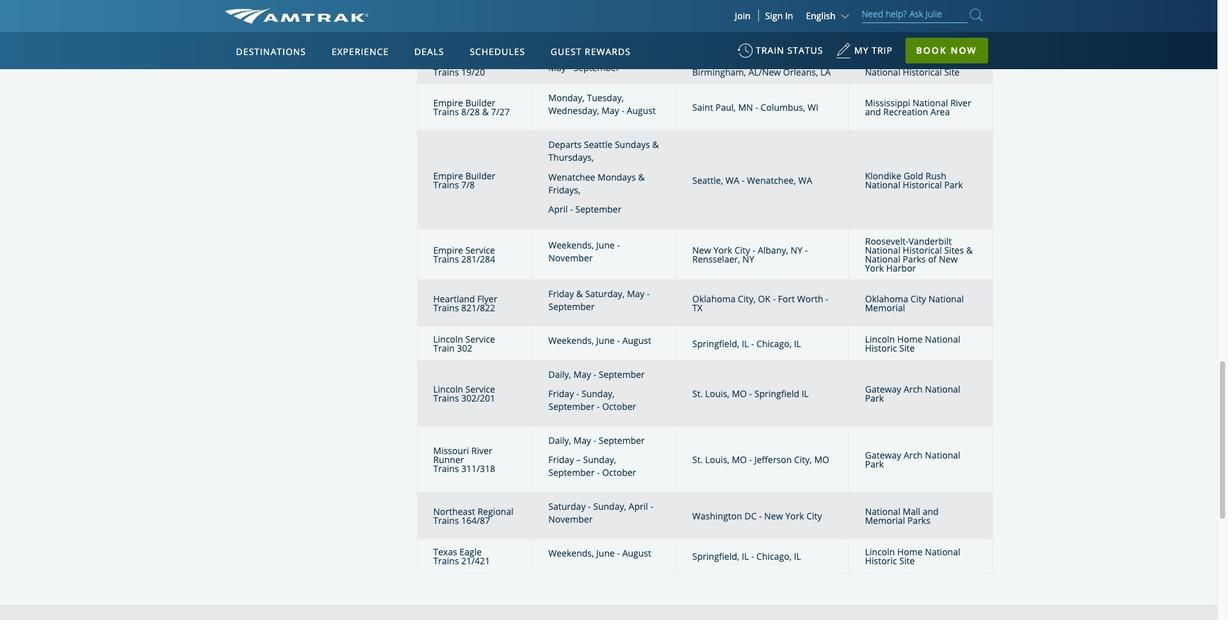 Task type: describe. For each thing, give the bounding box(es) containing it.
barbara,
[[719, 18, 754, 30]]

september inside the friday – sunday, september - october
[[549, 466, 595, 478]]

gold
[[904, 169, 924, 182]]

311/318
[[461, 462, 496, 475]]

daily, may - september for -
[[549, 368, 645, 380]]

sundays
[[615, 139, 650, 151]]

atlanta, ga /anniston, al - birmingham, al/new orleans, la
[[693, 57, 831, 78]]

sign in
[[766, 10, 794, 22]]

seattle
[[584, 139, 613, 151]]

runner
[[433, 453, 464, 466]]

empire for 8/28
[[433, 97, 463, 109]]

train status link
[[738, 38, 824, 70]]

friday for friday & saturday, may - september
[[549, 287, 574, 300]]

st. louis, mo - jefferson city, mo
[[693, 453, 830, 466]]

mo right "jefferson"
[[815, 453, 830, 466]]

1 vertical spatial city,
[[794, 453, 812, 466]]

empire builder trains 7/8
[[433, 169, 496, 191]]

wi
[[808, 102, 819, 114]]

0 horizontal spatial ca
[[727, 27, 738, 39]]

northeast
[[433, 505, 475, 518]]

historic for lincoln service train 302
[[865, 342, 897, 354]]

secondary navigation
[[225, 0, 417, 586]]

may inside 'monday, tuesday, wednesday, may - august'
[[602, 105, 619, 117]]

164/87
[[461, 514, 490, 526]]

st. for st. louis, mo - jefferson city, mo
[[693, 453, 703, 466]]

tx
[[693, 302, 703, 314]]

september up the friday – sunday, september - october
[[599, 434, 645, 446]]

la
[[821, 66, 831, 78]]

santa barbara, ca - san luis obispo, ca
[[693, 18, 810, 39]]

worth
[[798, 293, 824, 305]]

–
[[577, 453, 581, 466]]

saint paul, mn - columbus, wi
[[693, 102, 819, 114]]

my trip
[[855, 44, 893, 56]]

sign in button
[[766, 10, 794, 22]]

arch for st. louis, mo - springfield il
[[904, 383, 923, 395]]

lincoln home national historic site for texas eagle trains 21/421
[[865, 546, 961, 567]]

fridays,
[[549, 184, 581, 196]]

flyer
[[478, 293, 498, 305]]

heartland flyer trains 821/822
[[433, 293, 498, 314]]

& inside wenatchee mondays & fridays,
[[638, 171, 645, 183]]

il right the springfield
[[802, 387, 809, 400]]

sunday, for thursday - sunday, march - september
[[595, 12, 628, 25]]

santa
[[693, 18, 716, 30]]

empire service trains 281/284
[[433, 244, 496, 265]]

train
[[756, 44, 785, 56]]

king,
[[925, 57, 946, 69]]

sunday, for friday – sunday, september - october
[[583, 453, 617, 466]]

& inside empire builder trains 8/28 & 7/27
[[482, 106, 489, 118]]

rush
[[926, 169, 947, 182]]

deals
[[415, 45, 445, 58]]

weekends, june - august for lincoln service train 302
[[549, 334, 652, 346]]

orleans,
[[784, 66, 818, 78]]

trains for heartland flyer trains 821/822
[[433, 302, 459, 314]]

empire builder trains 8/28 & 7/27
[[433, 97, 510, 118]]

mo for jefferson
[[732, 453, 747, 466]]

klondike gold rush national historical park
[[865, 169, 963, 191]]

site inside martin luther king, jr. national historical site
[[945, 66, 960, 78]]

trains inside missouri river runner trains 311/318
[[433, 462, 459, 475]]

jr.
[[948, 57, 957, 69]]

trains for empire service trains 281/284
[[433, 253, 459, 265]]

- inside santa barbara, ca - san luis obispo, ca
[[770, 18, 773, 30]]

book now button
[[906, 38, 988, 63]]

louis, for st. louis, mo - springfield il
[[705, 387, 730, 400]]

heartland
[[433, 293, 475, 305]]

home for texas eagle trains 21/421
[[898, 546, 923, 558]]

gateway arch national park for st. louis, mo - springfield il
[[865, 383, 961, 404]]

may - september
[[549, 62, 620, 74]]

thursday - sunday, march - september
[[549, 12, 657, 37]]

historic inside juan bautista de anza national historic trail
[[903, 2, 935, 14]]

search icon image
[[970, 6, 983, 24]]

october for friday - sunday, september - october
[[602, 400, 636, 412]]

1 horizontal spatial ny
[[791, 244, 803, 256]]

thursday
[[549, 12, 588, 25]]

november inside weekends, june - november
[[549, 252, 593, 264]]

crescent trains 19/20
[[433, 57, 485, 78]]

mn
[[739, 102, 753, 114]]

book now
[[917, 44, 977, 56]]

builder for 8/28
[[466, 97, 496, 109]]

york inside new york city - albany, ny - rensselaer, ny
[[714, 244, 733, 256]]

status
[[788, 44, 824, 56]]

chicago, for lincoln service train 302
[[757, 337, 792, 350]]

english button
[[806, 10, 853, 22]]

may down guest
[[549, 62, 566, 74]]

saint
[[693, 102, 714, 114]]

thursdays,
[[549, 152, 594, 164]]

city inside oklahoma city national memorial
[[911, 293, 927, 305]]

saturday - sunday, april - november
[[549, 500, 654, 525]]

empire for 7/8
[[433, 169, 463, 182]]

seattle, wa - wenatchee, wa
[[693, 174, 813, 186]]

northeast regional trains 164/87
[[433, 505, 514, 526]]

english
[[806, 10, 836, 22]]

mississippi
[[865, 97, 911, 109]]

june for lincoln service train 302
[[597, 334, 615, 346]]

& inside friday & saturday, may - september
[[577, 287, 583, 300]]

il down oklahoma city, ok - fort worth - tx
[[742, 337, 749, 350]]

al
[[787, 57, 797, 69]]

amtrak image
[[225, 8, 368, 24]]

0 vertical spatial april
[[549, 203, 568, 215]]

anza
[[936, 0, 956, 1]]

de
[[923, 0, 933, 1]]

mississippi national river and recreation area
[[865, 97, 972, 118]]

19/20
[[461, 66, 485, 78]]

october for friday – sunday, september - october
[[602, 466, 636, 478]]

friday & saturday, may - september
[[549, 287, 650, 312]]

schedules
[[470, 45, 525, 58]]

parks inside 'national mall and memorial parks'
[[908, 514, 931, 526]]

historical inside klondike gold rush national historical park
[[903, 178, 942, 191]]

join
[[735, 10, 751, 22]]

sunday, for saturday - sunday, april - november
[[593, 500, 627, 512]]

seattle,
[[693, 174, 723, 186]]

monday, tuesday, wednesday, may - august
[[549, 92, 656, 117]]

starlight
[[459, 18, 494, 30]]

wenatchee,
[[747, 174, 796, 186]]

regions map image
[[272, 107, 580, 286]]

san
[[776, 18, 791, 30]]

2 wa from the left
[[799, 174, 813, 186]]

paul,
[[716, 102, 736, 114]]

lincoln down oklahoma city national memorial
[[865, 333, 895, 345]]

national inside oklahoma city national memorial
[[929, 293, 964, 305]]

oklahoma city national memorial
[[865, 293, 964, 314]]

weekends, for empire service trains 281/284
[[549, 239, 594, 251]]

springfield
[[755, 387, 800, 400]]

trains for texas eagle trains 21/421
[[433, 555, 459, 567]]

mall
[[903, 505, 921, 518]]

join button
[[728, 10, 759, 22]]

may up –
[[574, 434, 591, 446]]

gateway for st. louis, mo - springfield il
[[865, 383, 902, 395]]

texas
[[433, 546, 457, 558]]

april inside saturday - sunday, april - november
[[629, 500, 648, 512]]

train status
[[756, 44, 824, 56]]

city, inside oklahoma city, ok - fort worth - tx
[[738, 293, 756, 305]]

sunday, for friday - sunday, september - october
[[582, 387, 615, 400]]

trains inside crescent trains 19/20
[[433, 66, 459, 78]]

springfield, for lincoln service train 302
[[693, 337, 740, 350]]

coast
[[433, 18, 457, 30]]

eagle
[[460, 546, 482, 558]]

park for st. louis, mo - springfield il
[[865, 392, 884, 404]]

my trip button
[[836, 38, 893, 70]]

st. louis, mo - springfield il
[[693, 387, 809, 400]]

friday for friday - sunday, september - october
[[549, 387, 574, 400]]

river inside missouri river runner trains 311/318
[[472, 444, 493, 457]]

oklahoma for oklahoma city national memorial
[[865, 293, 909, 305]]

builder for 7/8
[[466, 169, 496, 182]]

texas eagle trains 21/421
[[433, 546, 490, 567]]

il down washington dc - new york city
[[794, 550, 801, 562]]

august for texas eagle trains 21/421
[[623, 547, 652, 559]]

302/201
[[461, 392, 496, 404]]



Task type: locate. For each thing, give the bounding box(es) containing it.
trains inside lincoln service trains 302/201
[[433, 392, 459, 404]]

trail
[[937, 2, 956, 14]]

daily, may - september for –
[[549, 434, 645, 446]]

1 oklahoma from the left
[[693, 293, 736, 305]]

1 horizontal spatial ca
[[757, 18, 768, 30]]

trains for lincoln service trains 302/201
[[433, 392, 459, 404]]

st.
[[693, 387, 703, 400], [693, 453, 703, 466]]

1 vertical spatial daily, may - september
[[549, 434, 645, 446]]

1 vertical spatial memorial
[[865, 514, 906, 526]]

experience button
[[327, 34, 394, 70]]

2 daily, may - september from the top
[[549, 434, 645, 446]]

1 vertical spatial springfield,
[[693, 550, 740, 562]]

1 arch from the top
[[904, 383, 923, 395]]

2 st. from the top
[[693, 453, 703, 466]]

0 vertical spatial and
[[865, 106, 881, 118]]

weekends, june - august down friday & saturday, may - september
[[549, 334, 652, 346]]

monday,
[[549, 92, 585, 104]]

2 memorial from the top
[[865, 514, 906, 526]]

1 vertical spatial april
[[629, 500, 648, 512]]

0 horizontal spatial ny
[[743, 253, 755, 265]]

lincoln
[[433, 333, 463, 345], [865, 333, 895, 345], [433, 383, 463, 395], [865, 546, 895, 558]]

1 vertical spatial st.
[[693, 453, 703, 466]]

june down saturday - sunday, april - november on the bottom of the page
[[597, 547, 615, 559]]

1 lincoln home national historic site from the top
[[865, 333, 961, 354]]

oklahoma for oklahoma city, ok - fort worth - tx
[[693, 293, 736, 305]]

august up sundays
[[627, 105, 656, 117]]

historical down book
[[903, 66, 942, 78]]

louis, for st. louis, mo - jefferson city, mo
[[705, 453, 730, 466]]

weekends, inside weekends, june - november
[[549, 239, 594, 251]]

1 louis, from the top
[[705, 387, 730, 400]]

national
[[865, 2, 901, 14], [865, 66, 901, 78], [913, 97, 948, 109], [865, 178, 901, 191], [865, 244, 901, 256], [865, 253, 901, 265], [929, 293, 964, 305], [925, 333, 961, 345], [925, 383, 961, 395], [925, 449, 961, 461], [865, 505, 901, 518], [925, 546, 961, 558]]

0 horizontal spatial city,
[[738, 293, 756, 305]]

2 home from the top
[[898, 546, 923, 558]]

1 vertical spatial york
[[865, 262, 884, 274]]

oklahoma inside oklahoma city national memorial
[[865, 293, 909, 305]]

october
[[602, 400, 636, 412], [602, 466, 636, 478]]

lincoln home national historic site for lincoln service train 302
[[865, 333, 961, 354]]

1 horizontal spatial oklahoma
[[865, 293, 909, 305]]

martin
[[865, 57, 893, 69]]

2 friday from the top
[[549, 387, 574, 400]]

5 trains from the top
[[433, 253, 459, 265]]

2 daily, from the top
[[549, 434, 571, 446]]

weekends, down april - september
[[549, 239, 594, 251]]

trains left 821/822
[[433, 302, 459, 314]]

june down april - september
[[597, 239, 615, 251]]

and inside 'national mall and memorial parks'
[[923, 505, 939, 518]]

historic down oklahoma city national memorial
[[865, 342, 897, 354]]

& left the saturday, on the top of the page
[[577, 287, 583, 300]]

1 vertical spatial city
[[911, 293, 927, 305]]

sunday,
[[595, 12, 628, 25], [582, 387, 615, 400], [583, 453, 617, 466], [593, 500, 627, 512]]

site for lincoln service train 302
[[900, 342, 915, 354]]

springfield, il - chicago, il down dc
[[693, 550, 801, 562]]

sunday, inside saturday - sunday, april - november
[[593, 500, 627, 512]]

1 daily, from the top
[[549, 368, 571, 380]]

memorial for oklahoma
[[865, 302, 906, 314]]

mo
[[732, 387, 747, 400], [732, 453, 747, 466], [815, 453, 830, 466]]

daily, may - september up friday - sunday, september - october
[[549, 368, 645, 380]]

2 trains from the top
[[433, 66, 459, 78]]

and left recreation
[[865, 106, 881, 118]]

chicago, down washington dc - new york city
[[757, 550, 792, 562]]

& inside departs seattle sundays & thursdays,
[[653, 139, 659, 151]]

daily, for friday - sunday, september - october
[[549, 368, 571, 380]]

1 horizontal spatial april
[[629, 500, 648, 512]]

0 vertical spatial home
[[898, 333, 923, 345]]

schedules link
[[465, 32, 531, 69]]

0 vertical spatial site
[[945, 66, 960, 78]]

2 historical from the top
[[903, 178, 942, 191]]

1 vertical spatial arch
[[904, 449, 923, 461]]

york
[[714, 244, 733, 256], [865, 262, 884, 274], [786, 510, 805, 522]]

2 builder from the top
[[466, 169, 496, 182]]

0 horizontal spatial oklahoma
[[693, 293, 736, 305]]

Please enter your search item search field
[[862, 6, 968, 23]]

ny
[[791, 244, 803, 256], [743, 253, 755, 265]]

departs
[[549, 139, 582, 151]]

october inside friday - sunday, september - october
[[602, 400, 636, 412]]

1 memorial from the top
[[865, 302, 906, 314]]

august for lincoln service train 302
[[623, 334, 652, 346]]

lincoln down 'train'
[[433, 383, 463, 395]]

1 empire from the top
[[433, 97, 463, 109]]

& inside the "roosevelt-vanderbilt national historical sites & national parks of new york harbor"
[[967, 244, 973, 256]]

trains for empire builder trains 8/28 & 7/27
[[433, 106, 459, 118]]

1 springfield, il - chicago, il from the top
[[693, 337, 801, 350]]

3 friday from the top
[[549, 453, 574, 466]]

7 trains from the top
[[433, 392, 459, 404]]

1 vertical spatial empire
[[433, 169, 463, 182]]

guest rewards button
[[546, 34, 636, 70]]

2 horizontal spatial new
[[939, 253, 958, 265]]

lincoln inside lincoln service train 302
[[433, 333, 463, 345]]

1 horizontal spatial city,
[[794, 453, 812, 466]]

3 weekends, from the top
[[549, 547, 594, 559]]

site down oklahoma city national memorial
[[900, 342, 915, 354]]

sites
[[945, 244, 964, 256]]

wa right seattle,
[[726, 174, 740, 186]]

mondays
[[598, 171, 636, 183]]

lincoln down 'national mall and memorial parks'
[[865, 546, 895, 558]]

home down oklahoma city national memorial
[[898, 333, 923, 345]]

0 horizontal spatial river
[[472, 444, 493, 457]]

0 vertical spatial gateway
[[865, 383, 902, 395]]

crescent
[[433, 57, 470, 69]]

2 october from the top
[[602, 466, 636, 478]]

weekends, for texas eagle trains 21/421
[[549, 547, 594, 559]]

empire inside empire builder trains 8/28 & 7/27
[[433, 97, 463, 109]]

september inside friday - sunday, september - october
[[549, 400, 595, 412]]

2 vertical spatial city
[[807, 510, 822, 522]]

may inside friday & saturday, may - september
[[627, 287, 645, 300]]

weekends, down saturday
[[549, 547, 594, 559]]

weekends, down friday & saturday, may - september
[[549, 334, 594, 346]]

2 vertical spatial park
[[865, 458, 884, 470]]

1 vertical spatial daily,
[[549, 434, 571, 446]]

0 vertical spatial city
[[735, 244, 751, 256]]

6 trains from the top
[[433, 302, 459, 314]]

guest rewards
[[551, 45, 631, 58]]

1 vertical spatial louis,
[[705, 453, 730, 466]]

1 horizontal spatial new
[[765, 510, 783, 522]]

city left albany,
[[735, 244, 751, 256]]

september down the saturday, on the top of the page
[[549, 300, 595, 312]]

& left the 7/27
[[482, 106, 489, 118]]

site down 'national mall and memorial parks'
[[900, 555, 915, 567]]

historic
[[903, 2, 935, 14], [865, 342, 897, 354], [865, 555, 897, 567]]

3 june from the top
[[597, 547, 615, 559]]

0 horizontal spatial new
[[693, 244, 711, 256]]

and inside the mississippi national river and recreation area
[[865, 106, 881, 118]]

sunday, inside thursday - sunday, march - september
[[595, 12, 628, 25]]

0 horizontal spatial york
[[714, 244, 733, 256]]

new right of
[[939, 253, 958, 265]]

april down the friday – sunday, september - october
[[629, 500, 648, 512]]

september down thursday
[[554, 25, 600, 37]]

2 lincoln home national historic site from the top
[[865, 546, 961, 567]]

1 vertical spatial river
[[472, 444, 493, 457]]

1 builder from the top
[[466, 97, 496, 109]]

ca
[[757, 18, 768, 30], [727, 27, 738, 39]]

1 home from the top
[[898, 333, 923, 345]]

memorial inside 'national mall and memorial parks'
[[865, 514, 906, 526]]

trains left the 281/284 at the top left of the page
[[433, 253, 459, 265]]

national inside juan bautista de anza national historic trail
[[865, 2, 901, 14]]

rewards
[[585, 45, 631, 58]]

trains up deals
[[433, 27, 459, 39]]

trains left the 164/87
[[433, 514, 459, 526]]

builder inside empire builder trains 8/28 & 7/27
[[466, 97, 496, 109]]

2 chicago, from the top
[[757, 550, 792, 562]]

lincoln inside lincoln service trains 302/201
[[433, 383, 463, 395]]

trains
[[433, 27, 459, 39], [433, 66, 459, 78], [433, 106, 459, 118], [433, 178, 459, 191], [433, 253, 459, 265], [433, 302, 459, 314], [433, 392, 459, 404], [433, 462, 459, 475], [433, 514, 459, 526], [433, 555, 459, 567]]

juan
[[865, 0, 884, 1]]

1 vertical spatial site
[[900, 342, 915, 354]]

wenatchee mondays & fridays,
[[549, 171, 645, 196]]

builder inside the empire builder trains 7/8
[[466, 169, 496, 182]]

1 horizontal spatial city
[[807, 510, 822, 522]]

national inside 'national mall and memorial parks'
[[865, 505, 901, 518]]

trains left 8/28
[[433, 106, 459, 118]]

mo left the springfield
[[732, 387, 747, 400]]

0 vertical spatial june
[[597, 239, 615, 251]]

2 gateway arch national park from the top
[[865, 449, 961, 470]]

site down 'book now' button
[[945, 66, 960, 78]]

2 arch from the top
[[904, 449, 923, 461]]

april - september
[[549, 203, 622, 215]]

memorial inside oklahoma city national memorial
[[865, 302, 906, 314]]

0 vertical spatial springfield,
[[693, 337, 740, 350]]

service inside lincoln service trains 302/201
[[466, 383, 495, 395]]

friday inside friday - sunday, september - october
[[549, 387, 574, 400]]

& right mondays
[[638, 171, 645, 183]]

1 gateway from the top
[[865, 383, 902, 395]]

friday
[[549, 287, 574, 300], [549, 387, 574, 400], [549, 453, 574, 466]]

1 wa from the left
[[726, 174, 740, 186]]

service down 821/822
[[466, 333, 495, 345]]

lincoln service trains 302/201
[[433, 383, 496, 404]]

3 historical from the top
[[903, 244, 942, 256]]

1 vertical spatial june
[[597, 334, 615, 346]]

1 october from the top
[[602, 400, 636, 412]]

springfield, il - chicago, il for texas eagle trains 21/421
[[693, 550, 801, 562]]

trains inside coast starlight trains 14/11
[[433, 27, 459, 39]]

september down wenatchee mondays & fridays,
[[576, 203, 622, 215]]

chicago, for texas eagle trains 21/421
[[757, 550, 792, 562]]

- inside atlanta, ga /anniston, al - birmingham, al/new orleans, la
[[799, 57, 802, 69]]

march
[[631, 12, 657, 25]]

new york city - albany, ny - rensselaer, ny
[[693, 244, 808, 265]]

9 trains from the top
[[433, 514, 459, 526]]

historical right klondike
[[903, 178, 942, 191]]

river inside the mississippi national river and recreation area
[[951, 97, 972, 109]]

national inside klondike gold rush national historical park
[[865, 178, 901, 191]]

service for 302
[[466, 333, 495, 345]]

0 vertical spatial daily,
[[549, 368, 571, 380]]

0 vertical spatial louis,
[[705, 387, 730, 400]]

1 weekends, june - august from the top
[[549, 334, 652, 346]]

mo left "jefferson"
[[732, 453, 747, 466]]

2 horizontal spatial york
[[865, 262, 884, 274]]

historical inside martin luther king, jr. national historical site
[[903, 66, 942, 78]]

0 vertical spatial chicago,
[[757, 337, 792, 350]]

2 service from the top
[[466, 333, 495, 345]]

oklahoma inside oklahoma city, ok - fort worth - tx
[[693, 293, 736, 305]]

june for empire service trains 281/284
[[597, 239, 615, 251]]

vanderbilt
[[909, 235, 952, 247]]

empire for 281/284
[[433, 244, 463, 256]]

trains for coast starlight trains 14/11
[[433, 27, 459, 39]]

york inside the "roosevelt-vanderbilt national historical sites & national parks of new york harbor"
[[865, 262, 884, 274]]

york left "harbor"
[[865, 262, 884, 274]]

august down friday & saturday, may - september
[[623, 334, 652, 346]]

banner
[[0, 0, 1218, 296]]

home
[[898, 333, 923, 345], [898, 546, 923, 558]]

wa
[[726, 174, 740, 186], [799, 174, 813, 186]]

new right dc
[[765, 510, 783, 522]]

1 daily, may - september from the top
[[549, 368, 645, 380]]

historical inside the "roosevelt-vanderbilt national historical sites & national parks of new york harbor"
[[903, 244, 942, 256]]

and right mall
[[923, 505, 939, 518]]

september inside thursday - sunday, march - september
[[554, 25, 600, 37]]

lincoln home national historic site down oklahoma city national memorial
[[865, 333, 961, 354]]

trains for empire builder trains 7/8
[[433, 178, 459, 191]]

september down guest rewards
[[574, 62, 620, 74]]

weekends, june - august for texas eagle trains 21/421
[[549, 547, 652, 559]]

september up friday - sunday, september - october
[[599, 368, 645, 380]]

1 weekends, from the top
[[549, 239, 594, 251]]

0 horizontal spatial april
[[549, 203, 568, 215]]

1 vertical spatial service
[[466, 333, 495, 345]]

2 vertical spatial friday
[[549, 453, 574, 466]]

2 weekends, from the top
[[549, 334, 594, 346]]

may right the saturday, on the top of the page
[[627, 287, 645, 300]]

7/8
[[461, 178, 475, 191]]

service inside empire service trains 281/284
[[466, 244, 495, 256]]

louis,
[[705, 387, 730, 400], [705, 453, 730, 466]]

0 vertical spatial gateway arch national park
[[865, 383, 961, 404]]

city right dc
[[807, 510, 822, 522]]

1 vertical spatial weekends,
[[549, 334, 594, 346]]

empire inside empire service trains 281/284
[[433, 244, 463, 256]]

york left albany,
[[714, 244, 733, 256]]

weekends, june - august down saturday - sunday, april - november on the bottom of the page
[[549, 547, 652, 559]]

- inside friday & saturday, may - september
[[647, 287, 650, 300]]

1 horizontal spatial wa
[[799, 174, 813, 186]]

&
[[482, 106, 489, 118], [653, 139, 659, 151], [638, 171, 645, 183], [967, 244, 973, 256], [577, 287, 583, 300]]

2 louis, from the top
[[705, 453, 730, 466]]

historic down 'national mall and memorial parks'
[[865, 555, 897, 567]]

2 gateway from the top
[[865, 449, 902, 461]]

1 horizontal spatial and
[[923, 505, 939, 518]]

2 vertical spatial historical
[[903, 244, 942, 256]]

chicago, down oklahoma city, ok - fort worth - tx
[[757, 337, 792, 350]]

arch for st. louis, mo - jefferson city, mo
[[904, 449, 923, 461]]

1 vertical spatial and
[[923, 505, 939, 518]]

2 oklahoma from the left
[[865, 293, 909, 305]]

august inside 'monday, tuesday, wednesday, may - august'
[[627, 105, 656, 117]]

tuesday,
[[587, 92, 624, 104]]

1 vertical spatial weekends, june - august
[[549, 547, 652, 559]]

0 vertical spatial empire
[[433, 97, 463, 109]]

3 empire from the top
[[433, 244, 463, 256]]

parks inside the "roosevelt-vanderbilt national historical sites & national parks of new york harbor"
[[903, 253, 926, 265]]

al/new
[[749, 66, 781, 78]]

mo for springfield
[[732, 387, 747, 400]]

trains inside empire service trains 281/284
[[433, 253, 459, 265]]

recreation
[[884, 106, 929, 118]]

daily, up the friday – sunday, september - october
[[549, 434, 571, 446]]

& right sites
[[967, 244, 973, 256]]

historic for texas eagle trains 21/421
[[865, 555, 897, 567]]

gateway for st. louis, mo - jefferson city, mo
[[865, 449, 902, 461]]

lincoln home national historic site down 'national mall and memorial parks'
[[865, 546, 961, 567]]

new inside new york city - albany, ny - rensselaer, ny
[[693, 244, 711, 256]]

albany,
[[758, 244, 789, 256]]

3 service from the top
[[466, 383, 495, 395]]

/anniston,
[[741, 57, 784, 69]]

memorial
[[865, 302, 906, 314], [865, 514, 906, 526]]

1 vertical spatial parks
[[908, 514, 931, 526]]

trains for northeast regional trains 164/87
[[433, 514, 459, 526]]

lincoln home national historic site
[[865, 333, 961, 354], [865, 546, 961, 567]]

0 vertical spatial historical
[[903, 66, 942, 78]]

il down fort
[[794, 337, 801, 350]]

1 vertical spatial lincoln home national historic site
[[865, 546, 961, 567]]

0 horizontal spatial city
[[735, 244, 751, 256]]

0 vertical spatial service
[[466, 244, 495, 256]]

2 vertical spatial empire
[[433, 244, 463, 256]]

0 vertical spatial river
[[951, 97, 972, 109]]

0 vertical spatial park
[[945, 178, 963, 191]]

sunday, inside friday - sunday, september - october
[[582, 387, 615, 400]]

trip
[[872, 44, 893, 56]]

1 vertical spatial november
[[549, 513, 593, 525]]

june for texas eagle trains 21/421
[[597, 547, 615, 559]]

trains inside empire builder trains 8/28 & 7/27
[[433, 106, 459, 118]]

june
[[597, 239, 615, 251], [597, 334, 615, 346], [597, 547, 615, 559]]

trains down missouri
[[433, 462, 459, 475]]

city, right "jefferson"
[[794, 453, 812, 466]]

gateway arch national park for st. louis, mo - jefferson city, mo
[[865, 449, 961, 470]]

2 vertical spatial june
[[597, 547, 615, 559]]

2 june from the top
[[597, 334, 615, 346]]

trains left eagle
[[433, 555, 459, 567]]

banner containing join
[[0, 0, 1218, 296]]

weekends, for lincoln service train 302
[[549, 334, 594, 346]]

1 trains from the top
[[433, 27, 459, 39]]

sunday, inside the friday – sunday, september - october
[[583, 453, 617, 466]]

1 gateway arch national park from the top
[[865, 383, 961, 404]]

service inside lincoln service train 302
[[466, 333, 495, 345]]

friday inside the friday – sunday, september - october
[[549, 453, 574, 466]]

8 trains from the top
[[433, 462, 459, 475]]

springfield, down washington
[[693, 550, 740, 562]]

0 vertical spatial arch
[[904, 383, 923, 395]]

1 vertical spatial gateway arch national park
[[865, 449, 961, 470]]

1 horizontal spatial york
[[786, 510, 805, 522]]

dc
[[745, 510, 757, 522]]

november up the saturday, on the top of the page
[[549, 252, 593, 264]]

0 vertical spatial friday
[[549, 287, 574, 300]]

daily,
[[549, 368, 571, 380], [549, 434, 571, 446]]

national inside martin luther king, jr. national historical site
[[865, 66, 901, 78]]

sign
[[766, 10, 783, 22]]

new inside the "roosevelt-vanderbilt national historical sites & national parks of new york harbor"
[[939, 253, 958, 265]]

september up –
[[549, 400, 595, 412]]

0 horizontal spatial wa
[[726, 174, 740, 186]]

historic down de at the top of page
[[903, 2, 935, 14]]

4 trains from the top
[[433, 178, 459, 191]]

1 vertical spatial builder
[[466, 169, 496, 182]]

roosevelt-vanderbilt national historical sites & national parks of new york harbor
[[865, 235, 973, 274]]

3 trains from the top
[[433, 106, 459, 118]]

klondike
[[865, 169, 902, 182]]

saturday
[[549, 500, 586, 512]]

destinations button
[[231, 34, 311, 70]]

builder
[[466, 97, 496, 109], [466, 169, 496, 182]]

may
[[549, 62, 566, 74], [602, 105, 619, 117], [627, 287, 645, 300], [574, 368, 591, 380], [574, 434, 591, 446]]

2 horizontal spatial city
[[911, 293, 927, 305]]

york right dc
[[786, 510, 805, 522]]

lincoln service train 302
[[433, 333, 495, 354]]

& right sundays
[[653, 139, 659, 151]]

april down fridays,
[[549, 203, 568, 215]]

luis
[[793, 18, 810, 30]]

area
[[931, 106, 950, 118]]

missouri river runner trains 311/318
[[433, 444, 496, 475]]

november down saturday
[[549, 513, 593, 525]]

trains inside the empire builder trains 7/8
[[433, 178, 459, 191]]

river right area
[[951, 97, 972, 109]]

national inside the mississippi national river and recreation area
[[913, 97, 948, 109]]

0 vertical spatial october
[[602, 400, 636, 412]]

0 vertical spatial memorial
[[865, 302, 906, 314]]

1 service from the top
[[466, 244, 495, 256]]

park for st. louis, mo - jefferson city, mo
[[865, 458, 884, 470]]

0 horizontal spatial and
[[865, 106, 881, 118]]

2 springfield, il - chicago, il from the top
[[693, 550, 801, 562]]

2 weekends, june - august from the top
[[549, 547, 652, 559]]

luther
[[895, 57, 923, 69]]

10 trains from the top
[[433, 555, 459, 567]]

trains inside texas eagle trains 21/421
[[433, 555, 459, 567]]

1 springfield, from the top
[[693, 337, 740, 350]]

memorial for national
[[865, 514, 906, 526]]

service for 281/284
[[466, 244, 495, 256]]

2 vertical spatial site
[[900, 555, 915, 567]]

lincoln down heartland flyer trains 821/822
[[433, 333, 463, 345]]

daily, for friday – sunday, september - october
[[549, 434, 571, 446]]

ok
[[758, 293, 771, 305]]

il down dc
[[742, 550, 749, 562]]

0 vertical spatial weekends,
[[549, 239, 594, 251]]

coast starlight trains 14/11
[[433, 18, 494, 39]]

1 vertical spatial gateway
[[865, 449, 902, 461]]

2 vertical spatial weekends,
[[549, 547, 594, 559]]

experience
[[332, 45, 389, 58]]

service
[[466, 244, 495, 256], [466, 333, 495, 345], [466, 383, 495, 395]]

0 vertical spatial august
[[627, 105, 656, 117]]

8/28
[[461, 106, 480, 118]]

2 empire from the top
[[433, 169, 463, 182]]

june down friday & saturday, may - september
[[597, 334, 615, 346]]

1 st. from the top
[[693, 387, 703, 400]]

0 vertical spatial springfield, il - chicago, il
[[693, 337, 801, 350]]

ny right albany,
[[791, 244, 803, 256]]

of
[[929, 253, 937, 265]]

home down 'national mall and memorial parks'
[[898, 546, 923, 558]]

2 springfield, from the top
[[693, 550, 740, 562]]

service down 302
[[466, 383, 495, 395]]

281/284
[[461, 253, 496, 265]]

0 vertical spatial historic
[[903, 2, 935, 14]]

1 friday from the top
[[549, 287, 574, 300]]

friday for friday – sunday, september - october
[[549, 453, 574, 466]]

service up flyer
[[466, 244, 495, 256]]

oklahoma down rensselaer,
[[693, 293, 736, 305]]

september inside friday & saturday, may - september
[[549, 300, 595, 312]]

2 november from the top
[[549, 513, 593, 525]]

friday – sunday, september - october
[[549, 453, 636, 478]]

trains inside northeast regional trains 164/87
[[433, 514, 459, 526]]

oklahoma down "harbor"
[[865, 293, 909, 305]]

trains left 7/8
[[433, 178, 459, 191]]

home for lincoln service train 302
[[898, 333, 923, 345]]

daily, up friday - sunday, september - october
[[549, 368, 571, 380]]

1 chicago, from the top
[[757, 337, 792, 350]]

1 vertical spatial october
[[602, 466, 636, 478]]

0 vertical spatial november
[[549, 252, 593, 264]]

may up friday - sunday, september - october
[[574, 368, 591, 380]]

1 historical from the top
[[903, 66, 942, 78]]

st. for st. louis, mo - springfield il
[[693, 387, 703, 400]]

springfield, down tx on the right of the page
[[693, 337, 740, 350]]

august down saturday - sunday, april - november on the bottom of the page
[[623, 547, 652, 559]]

1 horizontal spatial river
[[951, 97, 972, 109]]

friday inside friday & saturday, may - september
[[549, 287, 574, 300]]

0 vertical spatial city,
[[738, 293, 756, 305]]

1 vertical spatial park
[[865, 392, 884, 404]]

trains down deals
[[433, 66, 459, 78]]

springfield, il - chicago, il down oklahoma city, ok - fort worth - tx
[[693, 337, 801, 350]]

1 vertical spatial home
[[898, 546, 923, 558]]

city inside new york city - albany, ny - rensselaer, ny
[[735, 244, 751, 256]]

0 vertical spatial york
[[714, 244, 733, 256]]

- inside weekends, june - november
[[617, 239, 620, 251]]

1 november from the top
[[549, 252, 593, 264]]

springfield, for texas eagle trains 21/421
[[693, 550, 740, 562]]

ny left albany,
[[743, 253, 755, 265]]

0 vertical spatial daily, may - september
[[549, 368, 645, 380]]

- inside 'monday, tuesday, wednesday, may - august'
[[622, 105, 625, 117]]

june inside weekends, june - november
[[597, 239, 615, 251]]

city, left ok
[[738, 293, 756, 305]]

- inside the friday – sunday, september - october
[[597, 466, 600, 478]]

daily, may - september up the friday – sunday, september - october
[[549, 434, 645, 446]]

0 vertical spatial parks
[[903, 253, 926, 265]]

historical up "harbor"
[[903, 244, 942, 256]]

1 vertical spatial historical
[[903, 178, 942, 191]]

november inside saturday - sunday, april - november
[[549, 513, 593, 525]]

1 vertical spatial august
[[623, 334, 652, 346]]

2 vertical spatial august
[[623, 547, 652, 559]]

1 vertical spatial springfield, il - chicago, il
[[693, 550, 801, 562]]

empire inside the empire builder trains 7/8
[[433, 169, 463, 182]]

trains left 302/201
[[433, 392, 459, 404]]

application
[[272, 107, 580, 286]]

new up tx on the right of the page
[[693, 244, 711, 256]]

louis, left the springfield
[[705, 387, 730, 400]]

0 vertical spatial st.
[[693, 387, 703, 400]]

fort
[[778, 293, 795, 305]]

october inside the friday – sunday, september - october
[[602, 466, 636, 478]]

louis, left "jefferson"
[[705, 453, 730, 466]]

wenatchee
[[549, 171, 596, 183]]

train
[[433, 342, 455, 354]]

service for 302/201
[[466, 383, 495, 395]]

0 vertical spatial weekends, june - august
[[549, 334, 652, 346]]

park inside klondike gold rush national historical park
[[945, 178, 963, 191]]

site for texas eagle trains 21/421
[[900, 555, 915, 567]]

obispo,
[[693, 27, 725, 39]]

springfield, il - chicago, il for lincoln service train 302
[[693, 337, 801, 350]]

2 vertical spatial york
[[786, 510, 805, 522]]

1 june from the top
[[597, 239, 615, 251]]

columbus,
[[761, 102, 806, 114]]

2 vertical spatial service
[[466, 383, 495, 395]]

trains inside heartland flyer trains 821/822
[[433, 302, 459, 314]]

river up 311/318
[[472, 444, 493, 457]]

0 vertical spatial lincoln home national historic site
[[865, 333, 961, 354]]



Task type: vqa. For each thing, say whether or not it's contained in the screenshot.
RIVER
yes



